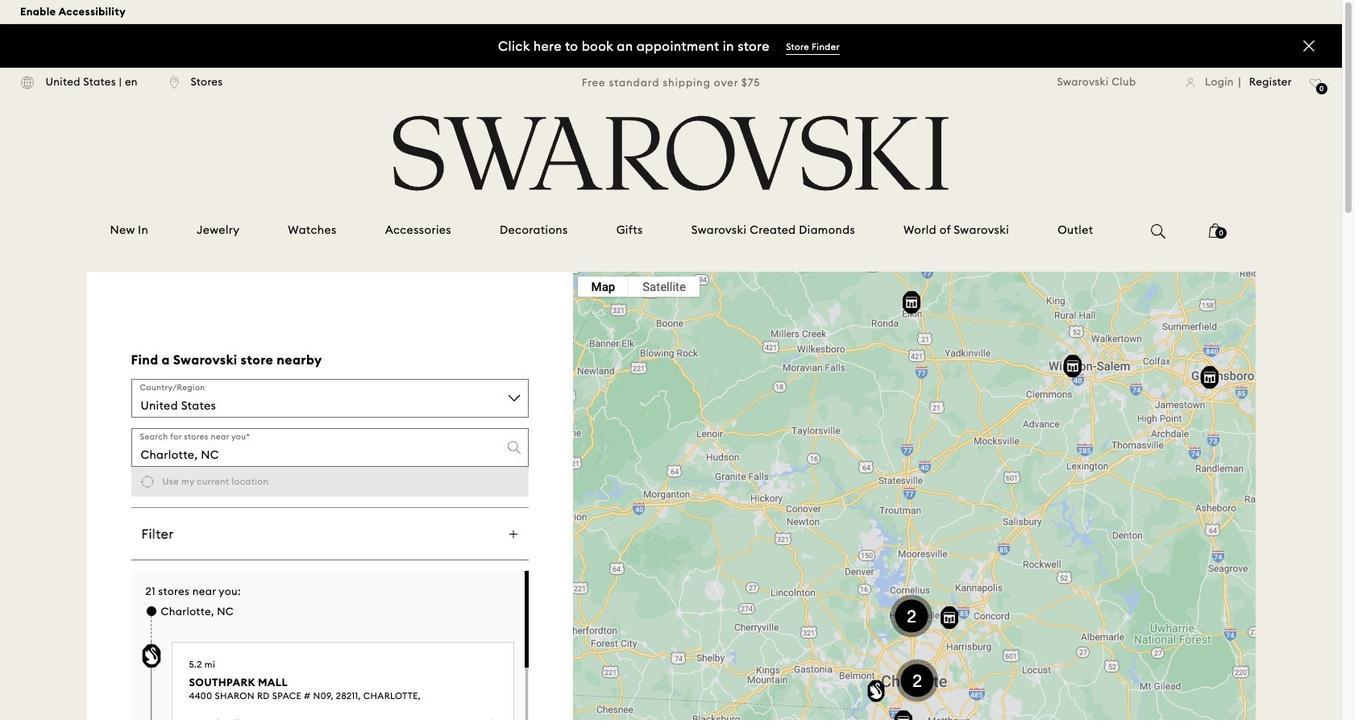 Task type: vqa. For each thing, say whether or not it's contained in the screenshot.
Swarovski at the Garden of the Palm Beaches call
no



Task type: locate. For each thing, give the bounding box(es) containing it.
2 image
[[884, 588, 940, 644], [889, 652, 946, 709]]

1 vertical spatial 2 image
[[889, 652, 946, 709]]

left login image
[[1187, 77, 1195, 88]]

country-selector image image
[[20, 75, 34, 89]]

Country/Region text field
[[131, 379, 529, 418]]

region
[[131, 560, 529, 561]]

my location image
[[140, 474, 155, 490]]

left-locator image image
[[170, 75, 179, 89]]

map region
[[497, 185, 1322, 720]]

swarovski image
[[388, 115, 955, 191]]

menu bar
[[578, 277, 700, 297]]

swan image
[[142, 644, 161, 668]]

left-wishlist image image
[[1310, 78, 1322, 89]]



Task type: describe. For each thing, give the bounding box(es) containing it.
arrow icon image
[[509, 530, 518, 539]]

Search for stores near you* text field
[[131, 429, 529, 467]]

0 vertical spatial 2 image
[[884, 588, 940, 644]]

cart-mobile image image
[[1210, 223, 1223, 238]]

search image image
[[1152, 224, 1166, 239]]



